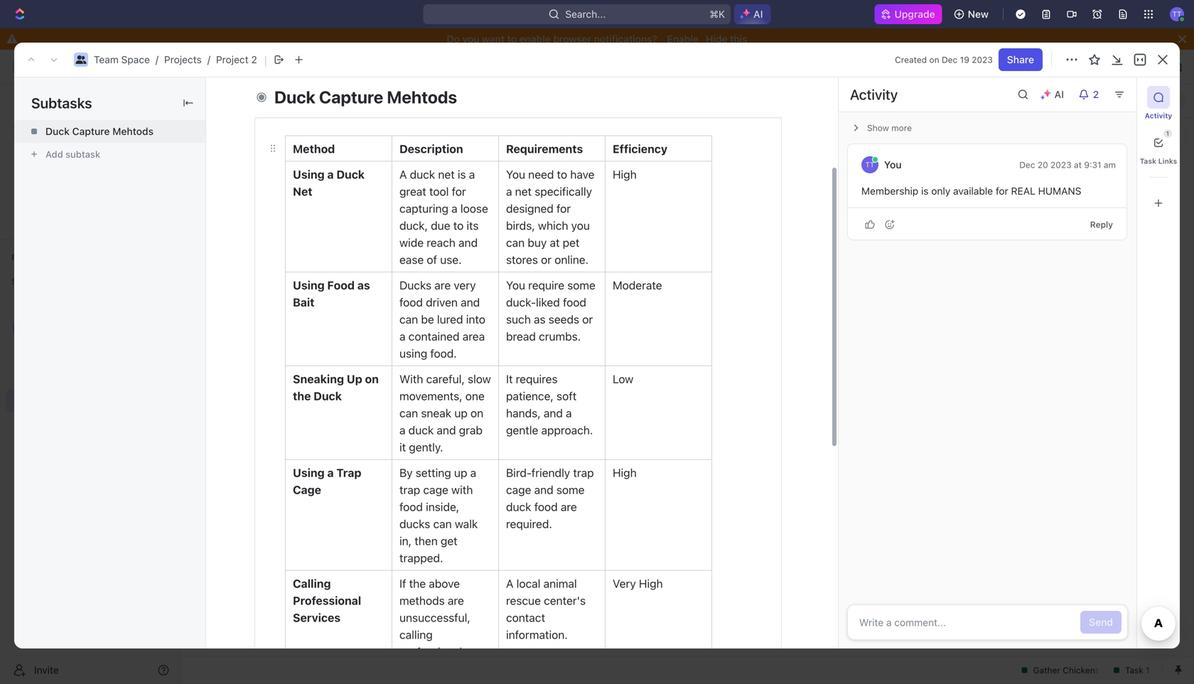 Task type: describe. For each thing, give the bounding box(es) containing it.
of
[[427, 253, 437, 267]]

you for you require some duck-liked food such as seeds or bread crumbs.
[[506, 279, 525, 292]]

grant payment
[[255, 322, 325, 333]]

loose
[[461, 202, 488, 215]]

can inside by setting up a trap cage with food inside, ducks can walk in, then get trapped.
[[433, 518, 452, 531]]

using a duck net
[[293, 168, 368, 198]]

add task button down ‎task 1
[[249, 234, 303, 251]]

for inside task sidebar content section
[[996, 185, 1009, 197]]

tool
[[429, 185, 449, 198]]

share up customize button
[[1007, 54, 1034, 65]]

task inside tab list
[[1140, 157, 1157, 165]]

do
[[248, 387, 261, 397]]

for inside a duck net is a great tool for capturing a loose duck, due to its wide reach and ease of use.
[[452, 185, 466, 198]]

description
[[400, 142, 463, 156]]

birds,
[[506, 219, 535, 232]]

safe
[[438, 663, 459, 676]]

task up "‎task 1" link
[[359, 165, 378, 175]]

the inside if the above methods are unsuccessful, calling professionals can ensure safe capture
[[409, 577, 426, 591]]

table link
[[427, 91, 455, 111]]

inbox link
[[6, 114, 175, 137]]

using for cage
[[293, 466, 325, 480]]

up inside 'with careful, slow movements, one can sneak up on a duck and grab it gently.'
[[455, 407, 468, 420]]

task sidebar content section
[[835, 77, 1137, 649]]

cage
[[293, 483, 321, 497]]

net
[[293, 185, 313, 198]]

to left 'do'
[[234, 387, 246, 397]]

add up grant payment link
[[351, 276, 367, 286]]

to do
[[234, 387, 261, 397]]

add task up "‎task 1" link
[[340, 165, 378, 175]]

high for you need to have a net specifically designed for birds, which you can buy at pet stores or online.
[[613, 168, 637, 181]]

can inside 'ducks are very food driven and can be lured into a contained area using food.'
[[400, 313, 418, 326]]

‎task 1
[[255, 211, 284, 223]]

add task up search tasks... text field
[[1101, 96, 1139, 106]]

0 horizontal spatial capture
[[72, 126, 110, 137]]

0 vertical spatial mehtods
[[387, 87, 457, 107]]

then
[[415, 535, 438, 548]]

enable
[[667, 33, 699, 45]]

some inside the you require some duck-liked food such as seeds or bread crumbs.
[[568, 279, 596, 292]]

dec inside task sidebar content section
[[1020, 160, 1036, 170]]

a left loose
[[452, 202, 458, 215]]

can inside you need to have a net specifically designed for birds, which you can buy at pet stores or online.
[[506, 236, 525, 250]]

home link
[[6, 90, 175, 113]]

above
[[429, 577, 460, 591]]

on inside 'with careful, slow movements, one can sneak up on a duck and grab it gently.'
[[471, 407, 484, 420]]

if the above methods are unsuccessful, calling professionals can ensure safe capture 
[[400, 577, 493, 685]]

projects inside team space / projects / project 2 |
[[164, 54, 202, 65]]

area
[[463, 330, 485, 343]]

1 horizontal spatial user group image
[[76, 55, 86, 64]]

you require some duck-liked food such as seeds or bread crumbs.
[[506, 279, 599, 343]]

activity inside task sidebar content section
[[850, 86, 898, 103]]

reply button
[[1085, 216, 1119, 233]]

2 vertical spatial high
[[639, 577, 663, 591]]

reach
[[427, 236, 456, 250]]

food inside the you require some duck-liked food such as seeds or bread crumbs.
[[563, 296, 586, 309]]

up
[[347, 373, 362, 386]]

with
[[452, 483, 473, 497]]

tt inside dropdown button
[[1173, 10, 1182, 18]]

new
[[968, 8, 989, 20]]

0 horizontal spatial ai
[[754, 8, 763, 20]]

which
[[538, 219, 568, 232]]

you for you need to have a net specifically designed for birds, which you can buy at pet stores or online.
[[506, 168, 525, 181]]

in,
[[400, 535, 412, 548]]

net inside a duck net is a great tool for capturing a loose duck, due to its wide reach and ease of use.
[[438, 168, 455, 181]]

duck,
[[400, 219, 428, 232]]

a inside the using a trap cage
[[327, 466, 334, 480]]

food.
[[430, 347, 457, 360]]

notifications?
[[594, 33, 658, 45]]

Search tasks... text field
[[1044, 125, 1186, 146]]

assignees
[[601, 131, 643, 141]]

hands,
[[506, 407, 541, 420]]

with careful, slow movements, one can sneak up on a duck and grab it gently.
[[400, 373, 494, 454]]

task down grant payment
[[276, 347, 297, 359]]

0 horizontal spatial team space link
[[94, 54, 150, 65]]

efficiency
[[613, 142, 668, 156]]

add down grant
[[255, 347, 274, 359]]

a inside by setting up a trap cage with food inside, ducks can walk in, then get trapped.
[[470, 466, 476, 480]]

2 button
[[1073, 83, 1108, 106]]

table
[[429, 95, 455, 107]]

capture
[[400, 680, 439, 685]]

user group image for team space link to the right
[[195, 63, 204, 70]]

net inside you need to have a net specifically designed for birds, which you can buy at pet stores or online.
[[515, 185, 532, 198]]

tt button
[[1166, 3, 1189, 26]]

using
[[400, 347, 427, 360]]

movements,
[[400, 390, 463, 403]]

with
[[400, 373, 423, 386]]

food inside by setting up a trap cage with food inside, ducks can walk in, then get trapped.
[[400, 501, 423, 514]]

calling professional services
[[293, 577, 364, 625]]

enable
[[520, 33, 551, 45]]

trapped.
[[400, 552, 443, 565]]

automations button
[[1066, 56, 1139, 77]]

using for bait
[[293, 279, 325, 292]]

be
[[421, 313, 434, 326]]

ai inside dropdown button
[[1055, 89, 1064, 100]]

space for team space
[[235, 61, 264, 73]]

dec 20 2023 at 9:31 am
[[1020, 160, 1116, 170]]

are inside 'ducks are very food driven and can be lured into a contained area using food.'
[[435, 279, 451, 292]]

it
[[400, 441, 406, 454]]

designed
[[506, 202, 554, 215]]

add task down ‎task 1
[[255, 237, 297, 248]]

add up search tasks... text field
[[1101, 96, 1118, 106]]

duck capture mehtods link
[[14, 120, 205, 143]]

2 / from the left
[[207, 54, 210, 65]]

task sidebar navigation tab list
[[1140, 86, 1178, 215]]

ducks
[[400, 279, 432, 292]]

add task button up grant payment link
[[334, 272, 394, 289]]

1 up "bait" on the left
[[308, 276, 312, 286]]

0 horizontal spatial mehtods
[[112, 126, 154, 137]]

in progress
[[234, 276, 291, 286]]

food
[[327, 279, 355, 292]]

1 inside "button"
[[1167, 130, 1170, 137]]

or inside the you require some duck-liked food such as seeds or bread crumbs.
[[582, 313, 593, 326]]

a duck net is a great tool for capturing a loose duck, due to its wide reach and ease of use.
[[400, 168, 491, 267]]

add down ‎task
[[255, 237, 274, 248]]

space for team space / projects / project 2 |
[[121, 54, 150, 65]]

send
[[1089, 617, 1113, 629]]

assignees button
[[583, 127, 649, 144]]

1 horizontal spatial projects
[[294, 61, 331, 73]]

team for team space / projects / project 2 |
[[94, 54, 119, 65]]

links
[[1159, 157, 1178, 165]]

|
[[264, 53, 267, 67]]

sneaking
[[293, 373, 344, 386]]

do you want to enable browser notifications? enable hide this
[[447, 33, 748, 45]]

duck inside a duck net is a great tool for capturing a loose duck, due to its wide reach and ease of use.
[[410, 168, 435, 181]]

spaces
[[11, 277, 41, 287]]

humans
[[1039, 185, 1082, 197]]

upgrade link
[[875, 4, 943, 24]]

1 horizontal spatial team space link
[[190, 58, 267, 75]]

and inside a duck net is a great tool for capturing a loose duck, due to its wide reach and ease of use.
[[459, 236, 478, 250]]

search...
[[565, 8, 606, 20]]

gently.
[[409, 441, 443, 454]]

liked
[[536, 296, 560, 309]]

as inside the you require some duck-liked food such as seeds or bread crumbs.
[[534, 313, 546, 326]]

add subtask
[[46, 149, 100, 160]]

high for bird-friendly trap cage and some duck food are required.
[[613, 466, 637, 480]]

calendar
[[309, 95, 351, 107]]

list
[[265, 95, 282, 107]]

1 button
[[1148, 129, 1172, 154]]

customize
[[1033, 95, 1082, 107]]

friendly
[[532, 466, 570, 480]]

0 vertical spatial capture
[[319, 87, 383, 107]]

a inside using a duck net
[[327, 168, 334, 181]]

subtasks
[[31, 95, 92, 111]]

0 vertical spatial on
[[930, 55, 940, 65]]

payment
[[284, 322, 325, 333]]

crumbs.
[[539, 330, 581, 343]]

duck inside 'with careful, slow movements, one can sneak up on a duck and grab it gently.'
[[409, 424, 434, 437]]

you need to have a net specifically designed for birds, which you can buy at pet stores or online.
[[506, 168, 598, 267]]

show more
[[867, 123, 912, 133]]

grant
[[255, 322, 281, 333]]

automations
[[1073, 61, 1132, 73]]

duck inside bird-friendly trap cage and some duck food are required.
[[506, 501, 532, 514]]

team space
[[208, 61, 264, 73]]



Task type: vqa. For each thing, say whether or not it's contained in the screenshot.


Task type: locate. For each thing, give the bounding box(es) containing it.
are inside bird-friendly trap cage and some duck food are required.
[[561, 501, 577, 514]]

1 vertical spatial are
[[561, 501, 577, 514]]

2023 right 19
[[972, 55, 993, 65]]

1 horizontal spatial for
[[557, 202, 571, 215]]

1 right ‎task
[[279, 211, 284, 223]]

up up the with
[[454, 466, 467, 480]]

new button
[[948, 3, 998, 26]]

and inside 'with careful, slow movements, one can sneak up on a duck and grab it gently.'
[[437, 424, 456, 437]]

using up "bait" on the left
[[293, 279, 325, 292]]

capture
[[319, 87, 383, 107], [72, 126, 110, 137]]

share
[[1007, 54, 1034, 65], [1023, 61, 1051, 73]]

you inside task sidebar content section
[[884, 159, 902, 171]]

a inside a duck net is a great tool for capturing a loose duck, due to its wide reach and ease of use.
[[400, 168, 407, 181]]

2 vertical spatial are
[[448, 594, 464, 608]]

duck up gently.
[[409, 424, 434, 437]]

add left subtask
[[46, 149, 63, 160]]

0 vertical spatial at
[[1074, 160, 1082, 170]]

can down birds,
[[506, 236, 525, 250]]

0 horizontal spatial on
[[365, 373, 379, 386]]

for down specifically
[[557, 202, 571, 215]]

0 horizontal spatial 2023
[[972, 55, 993, 65]]

0 vertical spatial as
[[357, 279, 370, 292]]

0 vertical spatial some
[[568, 279, 596, 292]]

bread
[[506, 330, 536, 343]]

1 / from the left
[[156, 54, 159, 65]]

food up required.
[[534, 501, 558, 514]]

it
[[506, 373, 513, 386]]

1 horizontal spatial tt
[[1173, 10, 1182, 18]]

cage inside by setting up a trap cage with food inside, ducks can walk in, then get trapped.
[[423, 483, 449, 497]]

team left the '|'
[[208, 61, 232, 73]]

at
[[1074, 160, 1082, 170], [550, 236, 560, 250]]

need
[[528, 168, 554, 181]]

some
[[568, 279, 596, 292], [557, 483, 585, 497]]

buy
[[528, 236, 547, 250]]

for inside you need to have a net specifically designed for birds, which you can buy at pet stores or online.
[[557, 202, 571, 215]]

user group image
[[76, 55, 86, 64], [195, 63, 204, 70], [15, 324, 25, 333]]

1 vertical spatial trap
[[400, 483, 420, 497]]

you inside you need to have a net specifically designed for birds, which you can buy at pet stores or online.
[[506, 168, 525, 181]]

1 vertical spatial or
[[582, 313, 593, 326]]

and down 'friendly'
[[534, 483, 554, 497]]

using up cage
[[293, 466, 325, 480]]

1 horizontal spatial net
[[515, 185, 532, 198]]

task down ‎task 1
[[276, 237, 297, 248]]

using inside using food as bait
[[293, 279, 325, 292]]

trap inside bird-friendly trap cage and some duck food are required.
[[573, 466, 594, 480]]

complete
[[234, 165, 281, 175]]

1 vertical spatial duck capture mehtods
[[46, 126, 154, 137]]

great
[[400, 185, 426, 198]]

0 horizontal spatial net
[[438, 168, 455, 181]]

task left links
[[1140, 157, 1157, 165]]

0 vertical spatial ai button
[[735, 4, 771, 24]]

mehtods
[[387, 87, 457, 107], [112, 126, 154, 137]]

2 down automations button
[[1093, 89, 1099, 100]]

setting
[[416, 466, 451, 480]]

project 2 link
[[216, 54, 257, 65]]

0 vertical spatial using
[[293, 168, 325, 181]]

1
[[1167, 130, 1170, 137], [297, 165, 301, 175], [279, 211, 284, 223], [308, 276, 312, 286]]

are down above
[[448, 594, 464, 608]]

as
[[357, 279, 370, 292], [534, 313, 546, 326]]

gentle
[[506, 424, 538, 437]]

very high
[[613, 577, 663, 591]]

0 vertical spatial duck
[[410, 168, 435, 181]]

1 horizontal spatial 2023
[[1051, 160, 1072, 170]]

1 horizontal spatial ai button
[[1035, 83, 1073, 106]]

duck inside the sneaking up on the duck
[[314, 390, 342, 403]]

0 horizontal spatial space
[[121, 54, 150, 65]]

1 horizontal spatial capture
[[319, 87, 383, 107]]

as down liked
[[534, 313, 546, 326]]

1 cage from the left
[[423, 483, 449, 497]]

in
[[234, 276, 243, 286]]

projects
[[164, 54, 202, 65], [294, 61, 331, 73]]

team space / projects / project 2 |
[[94, 53, 267, 67]]

1 horizontal spatial the
[[409, 577, 426, 591]]

using
[[293, 168, 325, 181], [293, 279, 325, 292], [293, 466, 325, 480]]

projects link left project
[[164, 54, 202, 65]]

can left sneak
[[400, 407, 418, 420]]

for
[[452, 185, 466, 198], [996, 185, 1009, 197], [557, 202, 571, 215]]

for right tool
[[452, 185, 466, 198]]

capture up docs link
[[72, 126, 110, 137]]

add up "‎task 1" link
[[340, 165, 356, 175]]

is left only
[[921, 185, 929, 197]]

0 vertical spatial trap
[[573, 466, 594, 480]]

cage inside bird-friendly trap cage and some duck food are required.
[[506, 483, 531, 497]]

pet
[[563, 236, 580, 250]]

membership is only available for real humans
[[862, 185, 1084, 197]]

using for net
[[293, 168, 325, 181]]

requires
[[516, 373, 558, 386]]

as inside using food as bait
[[357, 279, 370, 292]]

and inside 'ducks are very food driven and can be lured into a contained area using food.'
[[461, 296, 480, 309]]

inside,
[[426, 501, 459, 514]]

cage down 'setting'
[[423, 483, 449, 497]]

a up loose
[[469, 168, 475, 181]]

1 horizontal spatial as
[[534, 313, 546, 326]]

information.
[[506, 629, 568, 642]]

1 horizontal spatial mehtods
[[387, 87, 457, 107]]

0 vertical spatial or
[[541, 253, 552, 267]]

upgrade
[[895, 8, 935, 20]]

1 horizontal spatial cage
[[506, 483, 531, 497]]

bird-friendly trap cage and some duck food are required.
[[506, 466, 597, 531]]

1 vertical spatial 2
[[1093, 89, 1099, 100]]

1 vertical spatial as
[[534, 313, 546, 326]]

2023 inside task sidebar content section
[[1051, 160, 1072, 170]]

at left 9:31
[[1074, 160, 1082, 170]]

0 horizontal spatial /
[[156, 54, 159, 65]]

and inside bird-friendly trap cage and some duck food are required.
[[534, 483, 554, 497]]

add task down grant
[[255, 347, 297, 359]]

0 horizontal spatial trap
[[400, 483, 420, 497]]

user group image left project
[[195, 63, 204, 70]]

such
[[506, 313, 531, 326]]

1 vertical spatial dec
[[1020, 160, 1036, 170]]

0 horizontal spatial dec
[[942, 55, 958, 65]]

you up the pet
[[571, 219, 590, 232]]

0 vertical spatial are
[[435, 279, 451, 292]]

by setting up a trap cage with food inside, ducks can walk in, then get trapped.
[[400, 466, 481, 565]]

capturing
[[400, 202, 449, 215]]

a for a duck net is a great tool for capturing a loose duck, due to its wide reach and ease of use.
[[400, 168, 407, 181]]

1 vertical spatial capture
[[72, 126, 110, 137]]

patience,
[[506, 390, 554, 403]]

0 horizontal spatial duck capture mehtods
[[46, 126, 154, 137]]

0 horizontal spatial projects
[[164, 54, 202, 65]]

tree inside 'sidebar' navigation
[[6, 293, 175, 485]]

mehtods up add subtask button
[[112, 126, 154, 137]]

1 horizontal spatial team
[[208, 61, 232, 73]]

1 horizontal spatial projects link
[[276, 58, 335, 75]]

activity up show
[[850, 86, 898, 103]]

1 up links
[[1167, 130, 1170, 137]]

ai left 2 dropdown button
[[1055, 89, 1064, 100]]

a up using on the bottom left of the page
[[400, 330, 406, 343]]

to right want
[[507, 33, 517, 45]]

or inside you need to have a net specifically designed for birds, which you can buy at pet stores or online.
[[541, 253, 552, 267]]

the right if
[[409, 577, 426, 591]]

tree
[[6, 293, 175, 485]]

reply
[[1091, 220, 1113, 229]]

2 vertical spatial duck
[[506, 501, 532, 514]]

can inside if the above methods are unsuccessful, calling professionals can ensure safe capture
[[471, 646, 490, 659]]

space inside team space / projects / project 2 |
[[121, 54, 150, 65]]

a left local
[[506, 577, 514, 591]]

or right seeds
[[582, 313, 593, 326]]

and down its
[[459, 236, 478, 250]]

some down 'friendly'
[[557, 483, 585, 497]]

tt inside task sidebar content section
[[866, 161, 875, 169]]

contact
[[506, 611, 545, 625]]

1 vertical spatial up
[[454, 466, 467, 480]]

0 horizontal spatial or
[[541, 253, 552, 267]]

to inside you need to have a net specifically designed for birds, which you can buy at pet stores or online.
[[557, 168, 567, 181]]

is up loose
[[458, 168, 466, 181]]

1 horizontal spatial space
[[235, 61, 264, 73]]

can inside 'with careful, slow movements, one can sneak up on a duck and grab it gently.'
[[400, 407, 418, 420]]

0 horizontal spatial is
[[458, 168, 466, 181]]

1 up net
[[297, 165, 301, 175]]

dec left 20 at the top right of the page
[[1020, 160, 1036, 170]]

0 vertical spatial 2
[[251, 54, 257, 65]]

2 vertical spatial using
[[293, 466, 325, 480]]

2 inside team space / projects / project 2 |
[[251, 54, 257, 65]]

1 vertical spatial a
[[506, 577, 514, 591]]

browser
[[554, 33, 592, 45]]

using inside using a duck net
[[293, 168, 325, 181]]

0 horizontal spatial a
[[400, 168, 407, 181]]

0 horizontal spatial user group image
[[15, 324, 25, 333]]

add inside add subtask button
[[46, 149, 63, 160]]

can left be
[[400, 313, 418, 326]]

food inside 'ducks are very food driven and can be lured into a contained area using food.'
[[400, 296, 423, 309]]

you up membership
[[884, 159, 902, 171]]

you right do
[[463, 33, 480, 45]]

a inside it requires patience, soft hands, and a gentle approach.
[[566, 407, 572, 420]]

docs link
[[6, 139, 175, 161]]

unsuccessful,
[[400, 611, 471, 625]]

1 vertical spatial net
[[515, 185, 532, 198]]

requirements
[[506, 142, 583, 156]]

and down soft
[[544, 407, 563, 420]]

a inside 'with careful, slow movements, one can sneak up on a duck and grab it gently.'
[[400, 424, 406, 437]]

duck up required.
[[506, 501, 532, 514]]

can down inside, on the left of page
[[433, 518, 452, 531]]

bird-
[[506, 466, 532, 480]]

1 horizontal spatial ai
[[1055, 89, 1064, 100]]

a up designed
[[506, 185, 512, 198]]

space up 'home' link
[[121, 54, 150, 65]]

task links
[[1140, 157, 1178, 165]]

0 vertical spatial is
[[458, 168, 466, 181]]

on right created
[[930, 55, 940, 65]]

is inside task sidebar content section
[[921, 185, 929, 197]]

at inside task sidebar content section
[[1074, 160, 1082, 170]]

the inside the sneaking up on the duck
[[293, 390, 311, 403]]

calendar link
[[306, 91, 351, 111]]

3 using from the top
[[293, 466, 325, 480]]

0 horizontal spatial projects link
[[164, 54, 202, 65]]

a up approach. at the left bottom of page
[[566, 407, 572, 420]]

very
[[454, 279, 476, 292]]

team up 'home' link
[[94, 54, 119, 65]]

you up "duck-"
[[506, 279, 525, 292]]

duck
[[410, 168, 435, 181], [409, 424, 434, 437], [506, 501, 532, 514]]

2 left the '|'
[[251, 54, 257, 65]]

a up great
[[400, 168, 407, 181]]

0 vertical spatial net
[[438, 168, 455, 181]]

add task button
[[1096, 93, 1145, 110], [323, 161, 383, 178], [249, 234, 303, 251], [334, 272, 394, 289], [249, 345, 303, 362]]

a local animal rescue center's contact information.
[[506, 577, 589, 642]]

1 horizontal spatial /
[[207, 54, 210, 65]]

2 inside 2 dropdown button
[[1093, 89, 1099, 100]]

and inside it requires patience, soft hands, and a gentle approach.
[[544, 407, 563, 420]]

1 horizontal spatial on
[[471, 407, 484, 420]]

projects up calendar link
[[294, 61, 331, 73]]

duck inside using a duck net
[[337, 168, 365, 181]]

2 vertical spatial on
[[471, 407, 484, 420]]

0 horizontal spatial cage
[[423, 483, 449, 497]]

0 horizontal spatial team
[[94, 54, 119, 65]]

1 horizontal spatial 2
[[1093, 89, 1099, 100]]

created
[[895, 55, 927, 65]]

1 vertical spatial high
[[613, 466, 637, 480]]

space left the '|'
[[235, 61, 264, 73]]

ducks are very food driven and can be lured into a contained area using food.
[[400, 279, 489, 360]]

0 vertical spatial ai
[[754, 8, 763, 20]]

are inside if the above methods are unsuccessful, calling professionals can ensure safe capture
[[448, 594, 464, 608]]

1 vertical spatial ai
[[1055, 89, 1064, 100]]

2 horizontal spatial user group image
[[195, 63, 204, 70]]

you inside you need to have a net specifically designed for birds, which you can buy at pet stores or online.
[[571, 219, 590, 232]]

1 horizontal spatial activity
[[1145, 112, 1173, 120]]

0 vertical spatial a
[[400, 168, 407, 181]]

net up tool
[[438, 168, 455, 181]]

9:31
[[1084, 160, 1102, 170]]

activity
[[850, 86, 898, 103], [1145, 112, 1173, 120]]

ai button up this
[[735, 4, 771, 24]]

up inside by setting up a trap cage with food inside, ducks can walk in, then get trapped.
[[454, 466, 467, 480]]

duck up great
[[410, 168, 435, 181]]

0 horizontal spatial activity
[[850, 86, 898, 103]]

food
[[400, 296, 423, 309], [563, 296, 586, 309], [400, 501, 423, 514], [534, 501, 558, 514]]

or
[[541, 253, 552, 267], [582, 313, 593, 326]]

0 horizontal spatial 2
[[251, 54, 257, 65]]

for left real
[[996, 185, 1009, 197]]

get
[[441, 535, 458, 548]]

progress
[[245, 276, 291, 286]]

1 horizontal spatial or
[[582, 313, 593, 326]]

team for team space
[[208, 61, 232, 73]]

add task button down method
[[323, 161, 383, 178]]

up up "grab"
[[455, 407, 468, 420]]

activity inside task sidebar navigation tab list
[[1145, 112, 1173, 120]]

0 vertical spatial duck capture mehtods
[[274, 87, 457, 107]]

2 horizontal spatial on
[[930, 55, 940, 65]]

cage down bird-
[[506, 483, 531, 497]]

a inside a local animal rescue center's contact information.
[[506, 577, 514, 591]]

to inside a duck net is a great tool for capturing a loose duck, due to its wide reach and ease of use.
[[453, 219, 464, 232]]

on inside the sneaking up on the duck
[[365, 373, 379, 386]]

0 horizontal spatial tt
[[866, 161, 875, 169]]

membership
[[862, 185, 919, 197]]

0 horizontal spatial you
[[463, 33, 480, 45]]

0 vertical spatial you
[[463, 33, 480, 45]]

ai button down automations button
[[1035, 83, 1073, 106]]

dec left 19
[[942, 55, 958, 65]]

sidebar navigation
[[0, 50, 181, 685]]

1 vertical spatial ai button
[[1035, 83, 1073, 106]]

user group image up 'home' link
[[76, 55, 86, 64]]

food up seeds
[[563, 296, 586, 309]]

animal
[[544, 577, 577, 591]]

trap
[[337, 466, 361, 480]]

the down sneaking
[[293, 390, 311, 403]]

2 using from the top
[[293, 279, 325, 292]]

to up specifically
[[557, 168, 567, 181]]

a for a local animal rescue center's contact information.
[[506, 577, 514, 591]]

user group image down spaces
[[15, 324, 25, 333]]

0 horizontal spatial at
[[550, 236, 560, 250]]

at left the pet
[[550, 236, 560, 250]]

you for you
[[884, 159, 902, 171]]

user group image inside tree
[[15, 324, 25, 333]]

team inside team space / projects / project 2 |
[[94, 54, 119, 65]]

add task button up search tasks... text field
[[1096, 93, 1145, 110]]

net
[[438, 168, 455, 181], [515, 185, 532, 198]]

user group image inside team space link
[[195, 63, 204, 70]]

mehtods up description
[[387, 87, 457, 107]]

ensure
[[400, 663, 435, 676]]

2 horizontal spatial for
[[996, 185, 1009, 197]]

a inside 'ducks are very food driven and can be lured into a contained area using food.'
[[400, 330, 406, 343]]

share up ai dropdown button
[[1023, 61, 1051, 73]]

add task left ducks on the left of the page
[[351, 276, 388, 286]]

you inside the you require some duck-liked food such as seeds or bread crumbs.
[[506, 279, 525, 292]]

a
[[400, 168, 407, 181], [506, 577, 514, 591]]

2023 right 20 at the top right of the page
[[1051, 160, 1072, 170]]

projects left project
[[164, 54, 202, 65]]

it requires patience, soft hands, and a gentle approach.
[[506, 373, 593, 437]]

1 horizontal spatial a
[[506, 577, 514, 591]]

trap inside by setting up a trap cage with food inside, ducks can walk in, then get trapped.
[[400, 483, 420, 497]]

0 vertical spatial up
[[455, 407, 468, 420]]

1 using from the top
[[293, 168, 325, 181]]

1 vertical spatial 2023
[[1051, 160, 1072, 170]]

1 vertical spatial duck
[[409, 424, 434, 437]]

a inside you need to have a net specifically designed for birds, which you can buy at pet stores or online.
[[506, 185, 512, 198]]

seeds
[[549, 313, 580, 326]]

at inside you need to have a net specifically designed for birds, which you can buy at pet stores or online.
[[550, 236, 560, 250]]

0 horizontal spatial for
[[452, 185, 466, 198]]

add task button down grant
[[249, 345, 303, 362]]

net up designed
[[515, 185, 532, 198]]

food inside bird-friendly trap cage and some duck food are required.
[[534, 501, 558, 514]]

using inside the using a trap cage
[[293, 466, 325, 480]]

0 horizontal spatial the
[[293, 390, 311, 403]]

0 vertical spatial 2023
[[972, 55, 993, 65]]

approach.
[[541, 424, 593, 437]]

user group image for tree inside the 'sidebar' navigation
[[15, 324, 25, 333]]

food up "ducks"
[[400, 501, 423, 514]]

trap down by
[[400, 483, 420, 497]]

you left need
[[506, 168, 525, 181]]

1 vertical spatial tt
[[866, 161, 875, 169]]

projects link
[[164, 54, 202, 65], [276, 58, 335, 75]]

are down 'friendly'
[[561, 501, 577, 514]]

local
[[517, 577, 541, 591]]

is inside a duck net is a great tool for capturing a loose duck, due to its wide reach and ease of use.
[[458, 168, 466, 181]]

1 horizontal spatial duck capture mehtods
[[274, 87, 457, 107]]

projects link right the '|'
[[276, 58, 335, 75]]

0 vertical spatial dec
[[942, 55, 958, 65]]

1 horizontal spatial you
[[571, 219, 590, 232]]

docs
[[34, 144, 58, 156]]

soft
[[557, 390, 577, 403]]

2 cage from the left
[[506, 483, 531, 497]]

activity up 1 "button"
[[1145, 112, 1173, 120]]

or down buy
[[541, 253, 552, 267]]

careful,
[[426, 373, 465, 386]]

0 vertical spatial tt
[[1173, 10, 1182, 18]]

subtask
[[66, 149, 100, 160]]

rescue
[[506, 594, 541, 608]]

a up the with
[[470, 466, 476, 480]]

use.
[[440, 253, 462, 267]]

list link
[[262, 91, 282, 111]]

1 vertical spatial some
[[557, 483, 585, 497]]

task up search tasks... text field
[[1120, 96, 1139, 106]]

some inside bird-friendly trap cage and some duck food are required.
[[557, 483, 585, 497]]

1 vertical spatial on
[[365, 373, 379, 386]]

task left ducks on the left of the page
[[370, 276, 388, 286]]

team space link
[[94, 54, 150, 65], [190, 58, 267, 75]]

can right professionals
[[471, 646, 490, 659]]

to
[[507, 33, 517, 45], [557, 168, 567, 181], [453, 219, 464, 232], [234, 387, 246, 397]]

hide
[[706, 33, 728, 45]]



